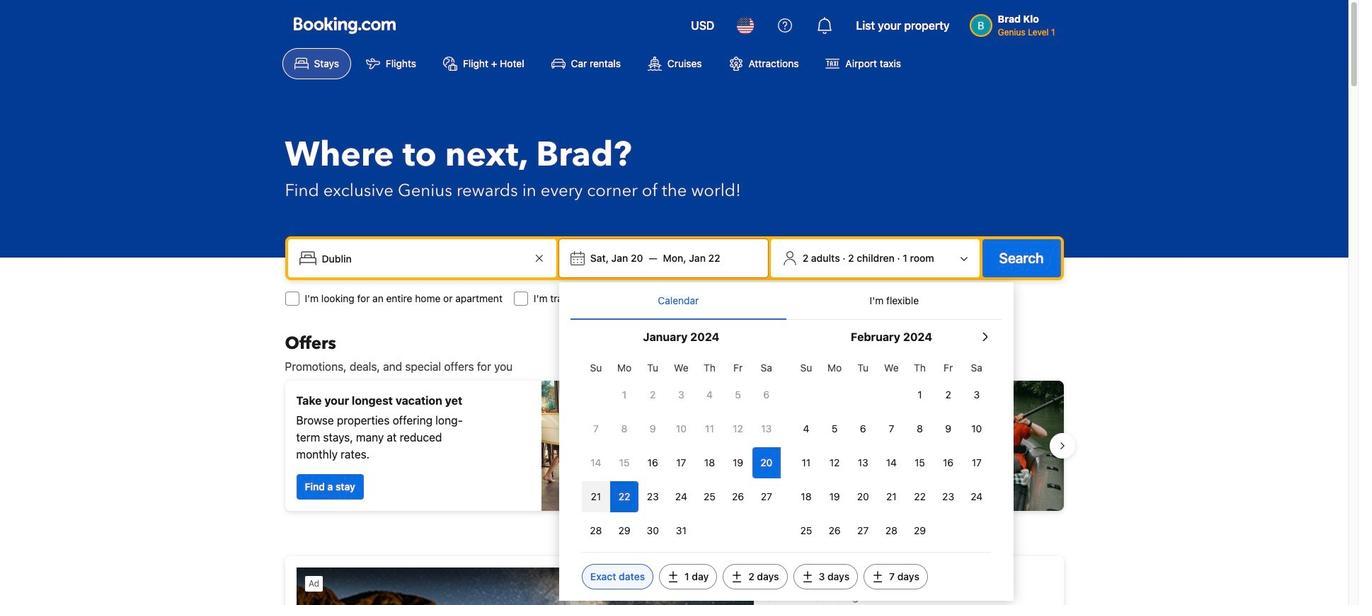 Task type: vqa. For each thing, say whether or not it's contained in the screenshot.
5 February 2024 Checkbox
yes



Task type: describe. For each thing, give the bounding box(es) containing it.
27 January 2024 checkbox
[[752, 481, 781, 513]]

17 January 2024 checkbox
[[667, 447, 696, 479]]

1 February 2024 checkbox
[[906, 380, 934, 411]]

23 January 2024 checkbox
[[639, 481, 667, 513]]

26 January 2024 checkbox
[[724, 481, 752, 513]]

29 February 2024 checkbox
[[906, 515, 934, 547]]

2 February 2024 checkbox
[[934, 380, 963, 411]]

25 January 2024 checkbox
[[696, 481, 724, 513]]

11 February 2024 checkbox
[[792, 447, 821, 479]]

7 February 2024 checkbox
[[877, 414, 906, 445]]

6 February 2024 checkbox
[[849, 414, 877, 445]]

15 February 2024 checkbox
[[906, 447, 934, 479]]

25 February 2024 checkbox
[[792, 515, 821, 547]]

29 January 2024 checkbox
[[610, 515, 639, 547]]

3 January 2024 checkbox
[[667, 380, 696, 411]]

18 January 2024 checkbox
[[696, 447, 724, 479]]

18 February 2024 checkbox
[[792, 481, 821, 513]]

2 grid from the left
[[792, 354, 991, 547]]

7 January 2024 checkbox
[[582, 414, 610, 445]]

booking.com image
[[293, 17, 395, 34]]

22 February 2024 checkbox
[[906, 481, 934, 513]]

26 February 2024 checkbox
[[821, 515, 849, 547]]

13 February 2024 checkbox
[[849, 447, 877, 479]]

Where are you going? field
[[316, 246, 531, 271]]

5 January 2024 checkbox
[[724, 380, 752, 411]]

20 February 2024 checkbox
[[849, 481, 877, 513]]

2 January 2024 checkbox
[[639, 380, 667, 411]]

1 grid from the left
[[582, 354, 781, 547]]

13 January 2024 checkbox
[[752, 414, 781, 445]]

a young girl and woman kayak on a river image
[[680, 381, 1064, 511]]

21 January 2024 checkbox
[[582, 481, 610, 513]]

19 January 2024 checkbox
[[724, 447, 752, 479]]

take your longest vacation yet image
[[541, 381, 669, 511]]

24 February 2024 checkbox
[[963, 481, 991, 513]]

10 January 2024 checkbox
[[667, 414, 696, 445]]



Task type: locate. For each thing, give the bounding box(es) containing it.
12 February 2024 checkbox
[[821, 447, 849, 479]]

4 February 2024 checkbox
[[792, 414, 821, 445]]

region
[[274, 375, 1075, 517]]

4 January 2024 checkbox
[[696, 380, 724, 411]]

cell up 27 january 2024 option
[[752, 445, 781, 479]]

14 February 2024 checkbox
[[877, 447, 906, 479]]

24 January 2024 checkbox
[[667, 481, 696, 513]]

cell up 29 january 2024 option
[[610, 479, 639, 513]]

6 January 2024 checkbox
[[752, 380, 781, 411]]

27 February 2024 checkbox
[[849, 515, 877, 547]]

8 January 2024 checkbox
[[610, 414, 639, 445]]

progress bar
[[666, 523, 683, 528]]

tab list
[[571, 283, 1003, 321]]

21 February 2024 checkbox
[[877, 481, 906, 513]]

cell up 28 january 2024 option
[[582, 479, 610, 513]]

5 February 2024 checkbox
[[821, 414, 849, 445]]

19 February 2024 checkbox
[[821, 481, 849, 513]]

20 January 2024 checkbox
[[752, 447, 781, 479]]

main content
[[274, 333, 1075, 605]]

31 January 2024 checkbox
[[667, 515, 696, 547]]

23 February 2024 checkbox
[[934, 481, 963, 513]]

9 January 2024 checkbox
[[639, 414, 667, 445]]

30 January 2024 checkbox
[[639, 515, 667, 547]]

28 January 2024 checkbox
[[582, 515, 610, 547]]

17 February 2024 checkbox
[[963, 447, 991, 479]]

28 February 2024 checkbox
[[877, 515, 906, 547]]

11 January 2024 checkbox
[[696, 414, 724, 445]]

grid
[[582, 354, 781, 547], [792, 354, 991, 547]]

1 January 2024 checkbox
[[610, 380, 639, 411]]

16 January 2024 checkbox
[[639, 447, 667, 479]]

14 January 2024 checkbox
[[582, 447, 610, 479]]

8 February 2024 checkbox
[[906, 414, 934, 445]]

3 February 2024 checkbox
[[963, 380, 991, 411]]

1 horizontal spatial grid
[[792, 354, 991, 547]]

cell
[[752, 445, 781, 479], [582, 479, 610, 513], [610, 479, 639, 513]]

16 February 2024 checkbox
[[934, 447, 963, 479]]

12 January 2024 checkbox
[[724, 414, 752, 445]]

9 February 2024 checkbox
[[934, 414, 963, 445]]

22 January 2024 checkbox
[[610, 481, 639, 513]]

10 February 2024 checkbox
[[963, 414, 991, 445]]

0 horizontal spatial grid
[[582, 354, 781, 547]]

your account menu brad klo genius level 1 element
[[970, 6, 1061, 39]]

15 January 2024 checkbox
[[610, 447, 639, 479]]



